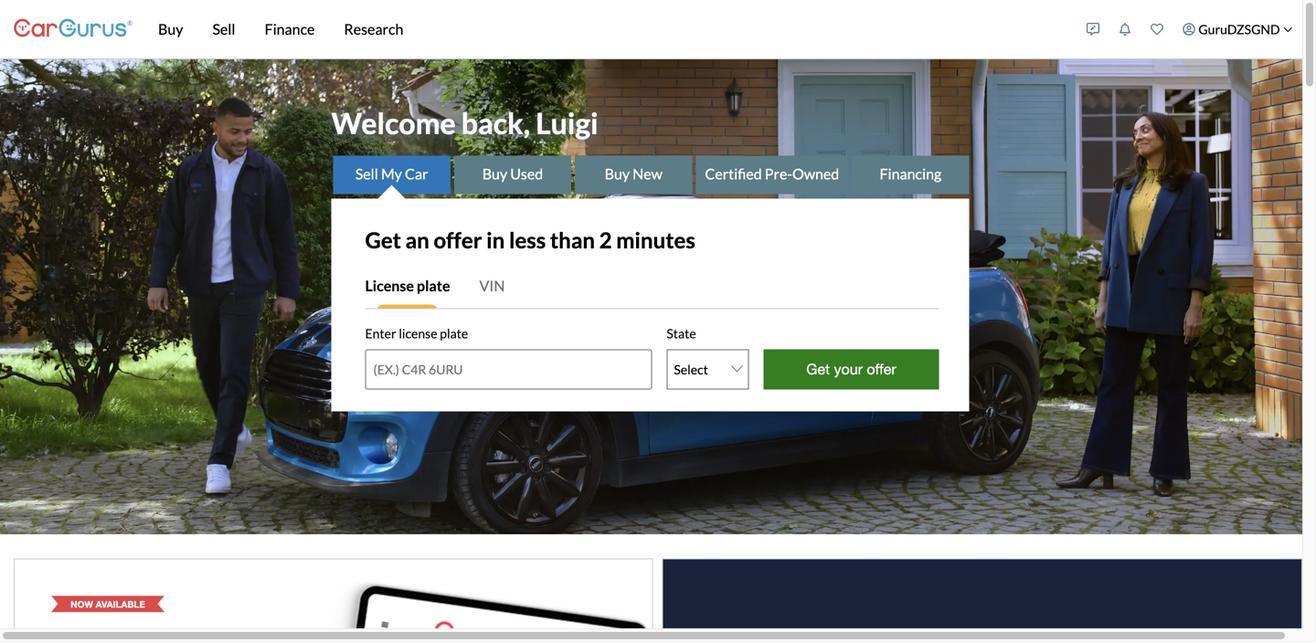 Task type: vqa. For each thing, say whether or not it's contained in the screenshot.
Certified Pre-Owned
yes



Task type: locate. For each thing, give the bounding box(es) containing it.
certified
[[705, 165, 762, 183]]

buy left new
[[605, 165, 630, 183]]

sell button
[[198, 0, 250, 59]]

buy button
[[144, 0, 198, 59]]

0 vertical spatial offer
[[434, 227, 482, 253]]

your
[[834, 361, 863, 378]]

buy for buy new
[[605, 165, 630, 183]]

my
[[381, 165, 402, 183]]

sell left the my
[[355, 165, 378, 183]]

2
[[599, 227, 612, 253]]

offer left in on the top left of the page
[[434, 227, 482, 253]]

buy used
[[482, 165, 543, 183]]

add a car review image
[[1087, 23, 1100, 36]]

gurudzsgnd
[[1199, 21, 1280, 37]]

0 vertical spatial plate
[[417, 277, 450, 295]]

0 horizontal spatial buy
[[158, 20, 183, 38]]

0 vertical spatial get
[[365, 227, 401, 253]]

0 horizontal spatial offer
[[434, 227, 482, 253]]

less
[[509, 227, 546, 253]]

vin
[[480, 277, 505, 295]]

get
[[365, 227, 401, 253], [807, 361, 830, 378]]

back,
[[462, 106, 530, 141]]

sell inside sell dropdown button
[[213, 20, 235, 38]]

minutes
[[616, 227, 696, 253]]

offer
[[434, 227, 482, 253], [867, 361, 897, 378]]

chevron down image
[[1284, 24, 1293, 34]]

1 vertical spatial get
[[807, 361, 830, 378]]

luigi
[[536, 106, 599, 141]]

buy left used
[[482, 165, 508, 183]]

sell
[[213, 20, 235, 38], [355, 165, 378, 183]]

gurudzsgnd menu
[[1077, 4, 1303, 55]]

offer right your
[[867, 361, 897, 378]]

menu bar
[[133, 0, 1077, 59]]

plate right the license
[[417, 277, 450, 295]]

plate right license
[[440, 326, 468, 341]]

offer for an
[[434, 227, 482, 253]]

sell right buy dropdown button
[[213, 20, 235, 38]]

1 vertical spatial sell
[[355, 165, 378, 183]]

now
[[71, 599, 93, 610]]

sell for sell my car
[[355, 165, 378, 183]]

buy inside dropdown button
[[158, 20, 183, 38]]

than
[[550, 227, 595, 253]]

user icon image
[[1183, 23, 1196, 36]]

open notifications image
[[1119, 23, 1132, 36]]

sell my car
[[355, 165, 428, 183]]

1 vertical spatial plate
[[440, 326, 468, 341]]

gurudzsgnd button
[[1173, 4, 1303, 55]]

1 horizontal spatial buy
[[482, 165, 508, 183]]

buy
[[158, 20, 183, 38], [482, 165, 508, 183], [605, 165, 630, 183]]

finance button
[[250, 0, 330, 59]]

get left your
[[807, 361, 830, 378]]

pre-
[[765, 165, 793, 183]]

get left an
[[365, 227, 401, 253]]

saved cars image
[[1151, 23, 1164, 36]]

plate
[[417, 277, 450, 295], [440, 326, 468, 341]]

buy left sell dropdown button
[[158, 20, 183, 38]]

1 horizontal spatial sell
[[355, 165, 378, 183]]

get inside get your offer button
[[807, 361, 830, 378]]

0 horizontal spatial sell
[[213, 20, 235, 38]]

offer inside button
[[867, 361, 897, 378]]

license plate
[[365, 277, 450, 295]]

an
[[406, 227, 430, 253]]

license
[[365, 277, 414, 295]]

0 horizontal spatial get
[[365, 227, 401, 253]]

1 horizontal spatial get
[[807, 361, 830, 378]]

0 vertical spatial sell
[[213, 20, 235, 38]]

1 horizontal spatial offer
[[867, 361, 897, 378]]

in
[[487, 227, 505, 253]]

state
[[667, 326, 696, 341]]

finance
[[265, 20, 315, 38]]

new
[[633, 165, 663, 183]]

sell for sell
[[213, 20, 235, 38]]

buy new
[[605, 165, 663, 183]]

1 vertical spatial offer
[[867, 361, 897, 378]]

2 horizontal spatial buy
[[605, 165, 630, 183]]

research
[[344, 20, 404, 38]]

now available
[[71, 599, 145, 610]]



Task type: describe. For each thing, give the bounding box(es) containing it.
financing
[[880, 165, 942, 183]]

welcome
[[331, 106, 456, 141]]

license
[[399, 326, 438, 341]]

get your offer button
[[764, 350, 939, 390]]

available
[[96, 599, 145, 610]]

get an offer in less than 2 minutes
[[365, 227, 696, 253]]

offer for your
[[867, 361, 897, 378]]

buy for buy
[[158, 20, 183, 38]]

used
[[510, 165, 543, 183]]

cargurus logo homepage link image
[[14, 3, 133, 55]]

get for get an offer in less than 2 minutes
[[365, 227, 401, 253]]

menu bar containing buy
[[133, 0, 1077, 59]]

certified pre-owned
[[705, 165, 839, 183]]

car
[[405, 165, 428, 183]]

get your offer
[[807, 361, 897, 378]]

enter license plate
[[365, 326, 468, 341]]

owned
[[793, 165, 839, 183]]

enter
[[365, 326, 396, 341]]

get for get your offer
[[807, 361, 830, 378]]

buy for buy used
[[482, 165, 508, 183]]

research button
[[330, 0, 418, 59]]

(EX.) C4R 6URU text field
[[365, 350, 652, 390]]

cargurus logo homepage link link
[[14, 3, 133, 55]]

welcome back, luigi
[[331, 106, 599, 141]]



